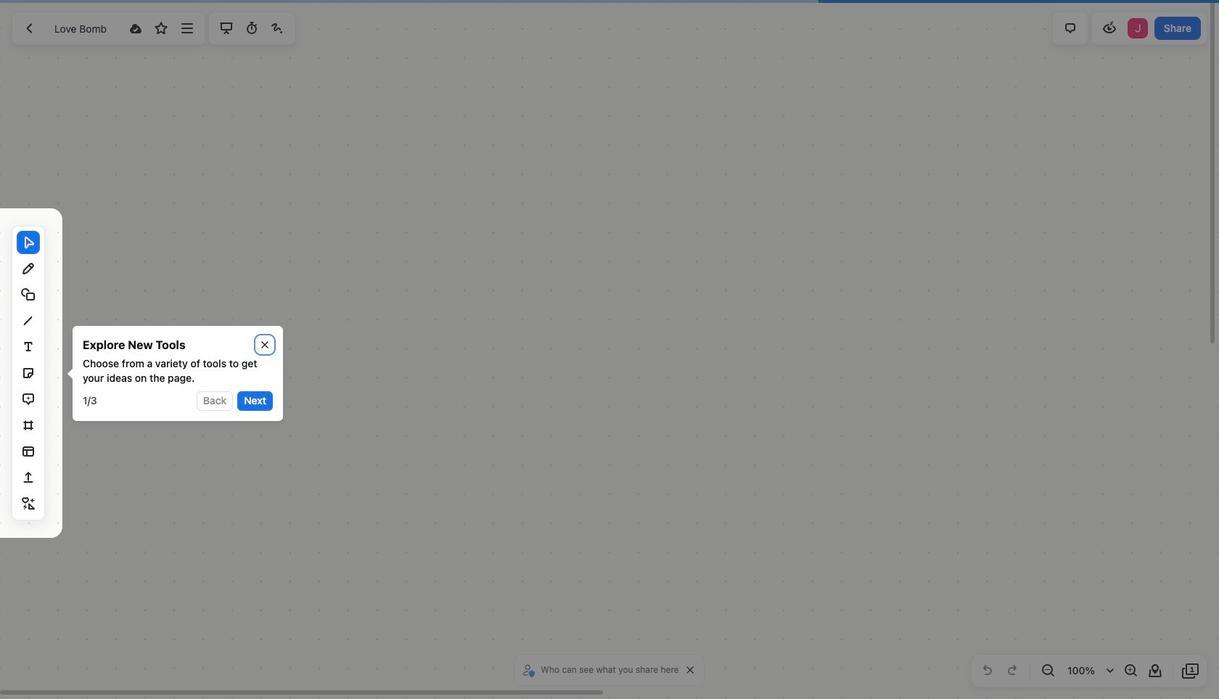 Task type: locate. For each thing, give the bounding box(es) containing it.
0 vertical spatial close image
[[261, 341, 269, 348]]

close image
[[261, 341, 269, 348], [687, 666, 695, 674]]

1 horizontal spatial close image
[[687, 666, 695, 674]]

pages image
[[1183, 662, 1200, 680]]

progress bar
[[0, 0, 1220, 3]]

star this whiteboard image
[[153, 20, 170, 37]]

list item
[[1127, 17, 1150, 40]]

dashboard image
[[21, 20, 38, 37]]

1 vertical spatial close image
[[687, 666, 695, 674]]

zoom in image
[[1122, 662, 1140, 680]]

list
[[1127, 17, 1150, 40]]

laser image
[[269, 20, 286, 37]]

0 horizontal spatial close image
[[261, 341, 269, 348]]

tooltip
[[62, 326, 283, 421]]



Task type: describe. For each thing, give the bounding box(es) containing it.
choose from a variety of tools to get your ideas on the page. element
[[83, 356, 273, 386]]

timer image
[[243, 20, 260, 37]]

presentation image
[[217, 20, 235, 37]]

zoom out image
[[1040, 662, 1057, 680]]

explore new tools element
[[83, 336, 186, 354]]

more options image
[[178, 20, 196, 37]]

Document name text field
[[44, 17, 122, 40]]

comment panel image
[[1062, 20, 1079, 37]]



Task type: vqa. For each thing, say whether or not it's contained in the screenshot.
short-
no



